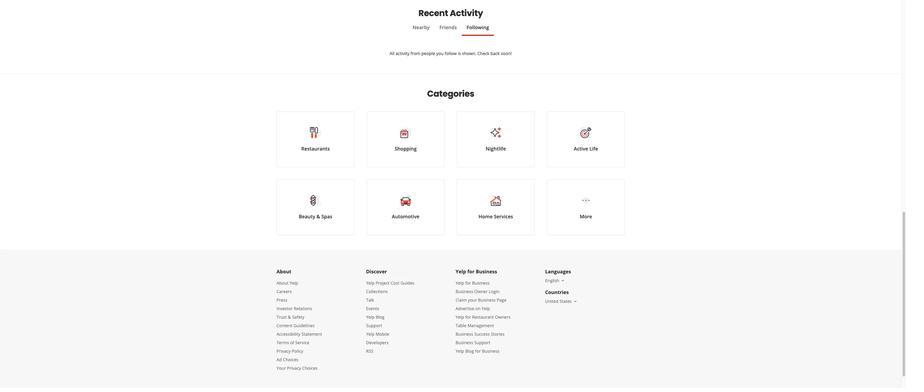 Task type: describe. For each thing, give the bounding box(es) containing it.
nightlife link
[[457, 112, 535, 168]]

16 chevron down v2 image
[[573, 299, 578, 304]]

yelp inside about yelp careers press investor relations trust & safety content guidelines accessibility statement terms of service privacy policy ad choices your privacy choices
[[290, 281, 298, 286]]

countries
[[545, 289, 569, 296]]

yelp for restaurant owners link
[[456, 315, 511, 320]]

states
[[560, 299, 572, 305]]

business down owner
[[478, 298, 496, 303]]

careers link
[[277, 289, 292, 295]]

united
[[545, 299, 559, 305]]

yelp up claim
[[456, 281, 464, 286]]

restaurants
[[301, 146, 330, 152]]

support link
[[366, 323, 382, 329]]

for up yelp for business link
[[468, 269, 475, 275]]

trust
[[277, 315, 287, 320]]

investor
[[277, 306, 293, 312]]

& inside about yelp careers press investor relations trust & safety content guidelines accessibility statement terms of service privacy policy ad choices your privacy choices
[[288, 315, 291, 320]]

all activity from people you follow is shown. check back soon!
[[390, 51, 512, 56]]

policy
[[292, 349, 303, 355]]

relations
[[294, 306, 312, 312]]

terms of service link
[[277, 340, 309, 346]]

united states
[[545, 299, 572, 305]]

from
[[411, 51, 420, 56]]

careers
[[277, 289, 292, 295]]

yelp right the on
[[482, 306, 490, 312]]

you
[[436, 51, 444, 56]]

yelp for business
[[456, 269, 497, 275]]

languages
[[545, 269, 571, 275]]

active life link
[[547, 112, 625, 168]]

for up the business owner login link
[[465, 281, 471, 286]]

your privacy choices link
[[277, 366, 318, 372]]

beauty & spas link
[[277, 180, 355, 235]]

categories
[[427, 88, 474, 100]]

soon!
[[501, 51, 512, 56]]

business up the yelp blog for business link
[[456, 340, 473, 346]]

for down business support link
[[475, 349, 481, 355]]

investor relations link
[[277, 306, 312, 312]]

restaurant
[[472, 315, 494, 320]]

support inside yelp project cost guides collections talk events yelp blog support yelp mobile developers rss
[[366, 323, 382, 329]]

about yelp careers press investor relations trust & safety content guidelines accessibility statement terms of service privacy policy ad choices your privacy choices
[[277, 281, 322, 372]]

activity
[[450, 7, 483, 19]]

about yelp link
[[277, 281, 298, 286]]

home services link
[[457, 180, 535, 235]]

english button
[[545, 278, 566, 284]]

active life
[[574, 146, 598, 152]]

people
[[422, 51, 435, 56]]

category navigation section navigation
[[271, 74, 631, 250]]

talk
[[366, 298, 374, 303]]

privacy policy link
[[277, 349, 303, 355]]

table management link
[[456, 323, 494, 329]]

shopping link
[[367, 112, 445, 168]]

following
[[467, 24, 489, 31]]

business down table
[[456, 332, 473, 338]]

yelp up yelp for business link
[[456, 269, 466, 275]]

spas
[[321, 214, 332, 220]]

blog inside yelp for business business owner login claim your business page advertise on yelp yelp for restaurant owners table management business success stories business support yelp blog for business
[[465, 349, 474, 355]]

explore recent activity section section
[[277, 0, 625, 74]]

business down stories on the right of the page
[[482, 349, 500, 355]]

mobile
[[376, 332, 389, 338]]

yelp project cost guides collections talk events yelp blog support yelp mobile developers rss
[[366, 281, 415, 355]]

success
[[474, 332, 490, 338]]

claim
[[456, 298, 467, 303]]

0 vertical spatial privacy
[[277, 349, 291, 355]]

recent
[[419, 7, 448, 19]]

your
[[277, 366, 286, 372]]

shopping
[[395, 146, 417, 152]]

terms
[[277, 340, 289, 346]]

advertise on yelp link
[[456, 306, 490, 312]]

restaurants link
[[277, 112, 355, 168]]

accessibility statement link
[[277, 332, 322, 338]]

yelp for business link
[[456, 281, 490, 286]]

page
[[497, 298, 507, 303]]

more link
[[547, 180, 625, 235]]

talk link
[[366, 298, 374, 303]]

on
[[475, 306, 481, 312]]

yelp project cost guides link
[[366, 281, 415, 286]]

rss link
[[366, 349, 374, 355]]

owner
[[474, 289, 488, 295]]

recent activity
[[419, 7, 483, 19]]

press
[[277, 298, 287, 303]]



Task type: locate. For each thing, give the bounding box(es) containing it.
ad choices link
[[277, 357, 298, 363]]

follow
[[445, 51, 457, 56]]

16 chevron down v2 image
[[561, 279, 566, 284]]

content
[[277, 323, 293, 329]]

more
[[580, 214, 592, 220]]

yelp blog for business link
[[456, 349, 500, 355]]

life
[[590, 146, 598, 152]]

management
[[468, 323, 494, 329]]

tab list
[[277, 24, 625, 36]]

1 horizontal spatial blog
[[465, 349, 474, 355]]

owners
[[495, 315, 511, 320]]

about inside about yelp careers press investor relations trust & safety content guidelines accessibility statement terms of service privacy policy ad choices your privacy choices
[[277, 281, 289, 286]]

active
[[574, 146, 588, 152]]

0 vertical spatial blog
[[376, 315, 385, 320]]

beauty
[[299, 214, 315, 220]]

yelp down business support link
[[456, 349, 464, 355]]

yelp up table
[[456, 315, 464, 320]]

business up claim
[[456, 289, 473, 295]]

accessibility
[[277, 332, 300, 338]]

ad
[[277, 357, 282, 363]]

tab list containing nearby
[[277, 24, 625, 36]]

& right the trust
[[288, 315, 291, 320]]

0 vertical spatial &
[[317, 214, 320, 220]]

project
[[376, 281, 390, 286]]

automotive
[[392, 214, 420, 220]]

support
[[366, 323, 382, 329], [474, 340, 490, 346]]

developers
[[366, 340, 389, 346]]

press link
[[277, 298, 287, 303]]

yelp down support 'link'
[[366, 332, 375, 338]]

rss
[[366, 349, 374, 355]]

blog inside yelp project cost guides collections talk events yelp blog support yelp mobile developers rss
[[376, 315, 385, 320]]

blog down business support link
[[465, 349, 474, 355]]

discover
[[366, 269, 387, 275]]

home services
[[479, 214, 513, 220]]

service
[[295, 340, 309, 346]]

0 horizontal spatial choices
[[283, 357, 298, 363]]

activity
[[396, 51, 410, 56]]

login
[[489, 289, 500, 295]]

nearby
[[413, 24, 430, 31]]

cost
[[391, 281, 400, 286]]

for down advertise at the bottom right of page
[[465, 315, 471, 320]]

privacy down the ad choices link
[[287, 366, 301, 372]]

2 about from the top
[[277, 281, 289, 286]]

0 horizontal spatial support
[[366, 323, 382, 329]]

business owner login link
[[456, 289, 500, 295]]

friends
[[440, 24, 457, 31]]

events link
[[366, 306, 379, 312]]

events
[[366, 306, 379, 312]]

stories
[[491, 332, 505, 338]]

privacy down the terms
[[277, 349, 291, 355]]

about
[[277, 269, 291, 275], [277, 281, 289, 286]]

yelp
[[456, 269, 466, 275], [290, 281, 298, 286], [366, 281, 375, 286], [456, 281, 464, 286], [482, 306, 490, 312], [366, 315, 375, 320], [456, 315, 464, 320], [366, 332, 375, 338], [456, 349, 464, 355]]

safety
[[292, 315, 304, 320]]

&
[[317, 214, 320, 220], [288, 315, 291, 320]]

1 vertical spatial choices
[[302, 366, 318, 372]]

yelp up the collections
[[366, 281, 375, 286]]

beauty & spas
[[299, 214, 332, 220]]

1 horizontal spatial support
[[474, 340, 490, 346]]

yelp blog link
[[366, 315, 385, 320]]

0 vertical spatial support
[[366, 323, 382, 329]]

about up about yelp link
[[277, 269, 291, 275]]

table
[[456, 323, 467, 329]]

1 horizontal spatial &
[[317, 214, 320, 220]]

1 about from the top
[[277, 269, 291, 275]]

0 vertical spatial about
[[277, 269, 291, 275]]

guidelines
[[294, 323, 315, 329]]

choices down policy
[[302, 366, 318, 372]]

privacy
[[277, 349, 291, 355], [287, 366, 301, 372]]

1 horizontal spatial choices
[[302, 366, 318, 372]]

1 vertical spatial privacy
[[287, 366, 301, 372]]

about for about yelp careers press investor relations trust & safety content guidelines accessibility statement terms of service privacy policy ad choices your privacy choices
[[277, 281, 289, 286]]

developers link
[[366, 340, 389, 346]]

about for about
[[277, 269, 291, 275]]

choices down privacy policy link
[[283, 357, 298, 363]]

check
[[478, 51, 490, 56]]

for
[[468, 269, 475, 275], [465, 281, 471, 286], [465, 315, 471, 320], [475, 349, 481, 355]]

& inside 'link'
[[317, 214, 320, 220]]

of
[[290, 340, 294, 346]]

automotive link
[[367, 180, 445, 235]]

choices
[[283, 357, 298, 363], [302, 366, 318, 372]]

about up the careers link
[[277, 281, 289, 286]]

services
[[494, 214, 513, 220]]

1 vertical spatial about
[[277, 281, 289, 286]]

united states button
[[545, 299, 578, 305]]

blog up support 'link'
[[376, 315, 385, 320]]

is
[[458, 51, 461, 56]]

advertise
[[456, 306, 474, 312]]

shown.
[[462, 51, 476, 56]]

business up yelp for business link
[[476, 269, 497, 275]]

yelp mobile link
[[366, 332, 389, 338]]

1 vertical spatial &
[[288, 315, 291, 320]]

1 vertical spatial support
[[474, 340, 490, 346]]

business up owner
[[472, 281, 490, 286]]

& left spas
[[317, 214, 320, 220]]

nightlife
[[486, 146, 506, 152]]

all
[[390, 51, 395, 56]]

1 vertical spatial blog
[[465, 349, 474, 355]]

home
[[479, 214, 493, 220]]

support down yelp blog link
[[366, 323, 382, 329]]

business success stories link
[[456, 332, 505, 338]]

back
[[491, 51, 500, 56]]

0 horizontal spatial blog
[[376, 315, 385, 320]]

0 horizontal spatial &
[[288, 315, 291, 320]]

statement
[[302, 332, 322, 338]]

collections link
[[366, 289, 388, 295]]

trust & safety link
[[277, 315, 304, 320]]

english
[[545, 278, 559, 284]]

yelp for business business owner login claim your business page advertise on yelp yelp for restaurant owners table management business success stories business support yelp blog for business
[[456, 281, 511, 355]]

guides
[[401, 281, 415, 286]]

support inside yelp for business business owner login claim your business page advertise on yelp yelp for restaurant owners table management business success stories business support yelp blog for business
[[474, 340, 490, 346]]

support down success
[[474, 340, 490, 346]]

yelp down events
[[366, 315, 375, 320]]

0 vertical spatial choices
[[283, 357, 298, 363]]

yelp up the careers link
[[290, 281, 298, 286]]



Task type: vqa. For each thing, say whether or not it's contained in the screenshot.
Yelp Project Cost Guides Collections Talk Events Yelp Blog Support Yelp Mobile Developers RSS
yes



